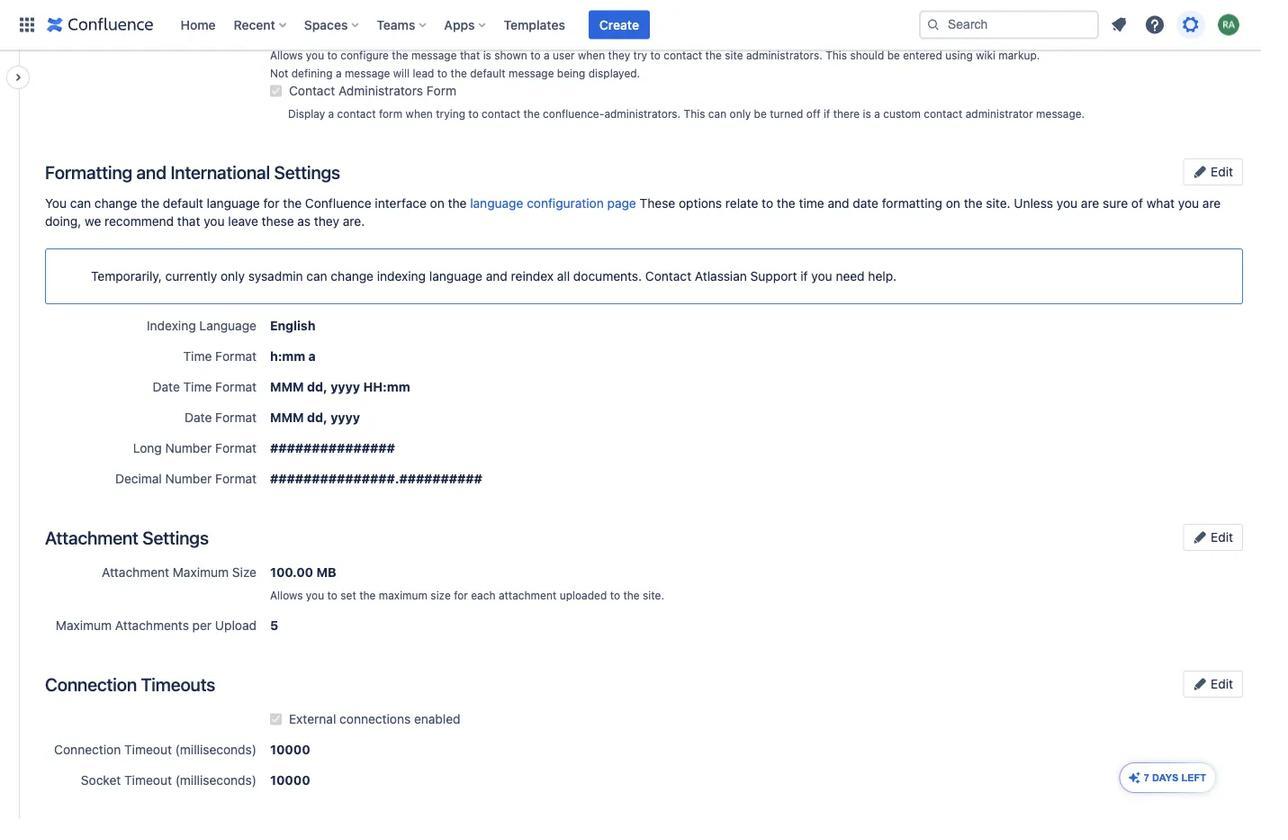 Task type: vqa. For each thing, say whether or not it's contained in the screenshot.
2nd Editing from the bottom of the page
no



Task type: locate. For each thing, give the bounding box(es) containing it.
is inside please enter information about your request for the site administrators. if you are reporting an error please be sure you include information on what you were doing and the time the problem occurred. allows you to configure the message that is shown to a user when they try to contact the site administrators. this should be entered using wiki markup. not defining a message will lead to the default message being displayed.
[[483, 49, 492, 61]]

format up date format
[[215, 380, 257, 394]]

0 vertical spatial mmm
[[270, 380, 304, 394]]

you right of
[[1179, 196, 1200, 211]]

are left reporting
[[721, 7, 739, 22]]

create
[[600, 17, 639, 32]]

be right please
[[890, 7, 904, 22]]

0 vertical spatial allows
[[270, 49, 303, 61]]

allows inside please enter information about your request for the site administrators. if you are reporting an error please be sure you include information on what you were doing and the time the problem occurred. allows you to configure the message that is shown to a user when they try to contact the site administrators. this should be entered using wiki markup. not defining a message will lead to the default message being displayed.
[[270, 49, 303, 61]]

the right set
[[359, 589, 376, 602]]

time
[[183, 349, 212, 364], [183, 380, 212, 394]]

and
[[1217, 7, 1239, 22], [137, 161, 166, 182], [828, 196, 850, 211], [486, 269, 508, 284]]

0 horizontal spatial they
[[314, 214, 340, 229]]

there
[[834, 107, 860, 120]]

size
[[431, 589, 451, 602]]

attachment
[[45, 527, 139, 548], [102, 565, 169, 580]]

please
[[848, 7, 886, 22]]

doing
[[1181, 7, 1214, 22]]

banner containing home
[[0, 0, 1262, 50]]

you left include
[[937, 7, 958, 22]]

contact down defining
[[289, 83, 335, 98]]

you
[[696, 7, 717, 22], [937, 7, 958, 22], [1125, 7, 1146, 22], [306, 49, 324, 61], [1057, 196, 1078, 211], [1179, 196, 1200, 211], [204, 214, 225, 229], [812, 269, 833, 284], [306, 589, 324, 602]]

3 format from the top
[[215, 410, 257, 425]]

h:mm a
[[270, 349, 316, 364]]

0 horizontal spatial site.
[[643, 589, 665, 602]]

to
[[327, 49, 338, 61], [530, 49, 541, 61], [651, 49, 661, 61], [437, 67, 448, 79], [469, 107, 479, 120], [762, 196, 774, 211], [327, 589, 338, 602], [610, 589, 620, 602]]

recommend
[[105, 214, 174, 229]]

administrators. down reporting
[[746, 49, 823, 61]]

1 horizontal spatial administrators
[[339, 83, 423, 98]]

is left shown
[[483, 49, 492, 61]]

1 (milliseconds) from the top
[[175, 742, 257, 757]]

as
[[297, 214, 311, 229]]

language
[[207, 196, 260, 211], [470, 196, 524, 211], [429, 269, 483, 284]]

uploaded
[[560, 589, 607, 602]]

1 horizontal spatial site.
[[986, 196, 1011, 211]]

1 vertical spatial dd,
[[307, 410, 328, 425]]

english
[[270, 318, 316, 333]]

0 vertical spatial can
[[709, 107, 727, 120]]

0 horizontal spatial settings
[[143, 527, 209, 548]]

5 format from the top
[[215, 471, 257, 486]]

for
[[529, 7, 545, 22], [263, 196, 280, 211], [454, 589, 468, 602]]

include
[[961, 7, 1003, 22]]

try
[[634, 49, 648, 61]]

2 horizontal spatial are
[[1203, 196, 1221, 211]]

premium icon image
[[1128, 771, 1142, 785]]

None checkbox
[[270, 85, 282, 97], [270, 714, 282, 725], [270, 85, 282, 97], [270, 714, 282, 725]]

0 horizontal spatial message
[[345, 67, 390, 79]]

small image for connection timeouts
[[1193, 677, 1208, 691]]

0 vertical spatial contact
[[67, 7, 113, 22]]

yyyy down the mmm dd, yyyy hh:mm
[[331, 410, 360, 425]]

message down shown
[[509, 67, 554, 79]]

1 horizontal spatial are
[[1081, 196, 1100, 211]]

that inside please enter information about your request for the site administrators. if you are reporting an error please be sure you include information on what you were doing and the time the problem occurred. allows you to configure the message that is shown to a user when they try to contact the site administrators. this should be entered using wiki markup. not defining a message will lead to the default message being displayed.
[[460, 49, 480, 61]]

edit link for connection timeouts
[[1184, 671, 1244, 698]]

message
[[204, 7, 257, 22]]

administrators left message
[[116, 7, 201, 22]]

help icon image
[[1144, 14, 1166, 36]]

atlassian
[[695, 269, 747, 284]]

dd, for mmm dd, yyyy hh:mm
[[307, 380, 328, 394]]

2 vertical spatial can
[[306, 269, 327, 284]]

you can change the default language for the confluence interface on the language configuration page
[[45, 196, 636, 211]]

0 vertical spatial default
[[470, 67, 506, 79]]

message down configure
[[345, 67, 390, 79]]

2 horizontal spatial for
[[529, 7, 545, 22]]

1 horizontal spatial what
[[1147, 196, 1175, 211]]

site. right "uploaded"
[[643, 589, 665, 602]]

0 vertical spatial time
[[183, 349, 212, 364]]

1 vertical spatial is
[[863, 107, 871, 120]]

0 horizontal spatial sure
[[908, 7, 933, 22]]

yyyy left hh:mm
[[331, 380, 360, 394]]

information up markup. at the top of page
[[1006, 7, 1072, 22]]

connection up socket
[[54, 742, 121, 757]]

confluence image
[[47, 14, 154, 36], [47, 14, 154, 36]]

are left of
[[1081, 196, 1100, 211]]

(milliseconds) up socket timeout (milliseconds)
[[175, 742, 257, 757]]

0 vertical spatial site
[[570, 7, 591, 22]]

banner
[[0, 0, 1262, 50]]

0 horizontal spatial time
[[292, 25, 318, 40]]

on right formatting
[[946, 196, 961, 211]]

the right interface
[[448, 196, 467, 211]]

this
[[826, 49, 847, 61], [684, 107, 705, 120]]

2 horizontal spatial can
[[709, 107, 727, 120]]

you right the unless
[[1057, 196, 1078, 211]]

long
[[133, 441, 162, 456]]

0 vertical spatial time
[[292, 25, 318, 40]]

0 horizontal spatial maximum
[[56, 618, 112, 633]]

2 edit link from the top
[[1184, 524, 1244, 551]]

contact
[[664, 49, 703, 61], [337, 107, 376, 120], [482, 107, 521, 120], [924, 107, 963, 120]]

appswitcher icon image
[[16, 14, 38, 36]]

edit
[[1208, 164, 1234, 179], [1208, 530, 1234, 545], [1208, 677, 1234, 692]]

attachment for attachment maximum size
[[102, 565, 169, 580]]

if right support on the right
[[801, 269, 808, 284]]

0 horizontal spatial when
[[406, 107, 433, 120]]

home link
[[175, 10, 221, 39]]

when up being
[[578, 49, 605, 61]]

expand sidebar image
[[0, 59, 40, 95]]

recent
[[234, 17, 275, 32]]

2 yyyy from the top
[[331, 410, 360, 425]]

message up lead
[[411, 49, 457, 61]]

1 mmm from the top
[[270, 380, 304, 394]]

3 edit link from the top
[[1184, 671, 1244, 698]]

1 allows from the top
[[270, 49, 303, 61]]

attachment for attachment settings
[[45, 527, 139, 548]]

only right "currently"
[[221, 269, 245, 284]]

you down mb
[[306, 589, 324, 602]]

format down long number format
[[215, 471, 257, 486]]

2 mmm from the top
[[270, 410, 304, 425]]

1 horizontal spatial when
[[578, 49, 605, 61]]

1 horizontal spatial sure
[[1103, 196, 1128, 211]]

2 dd, from the top
[[307, 410, 328, 425]]

dd, up ###############
[[307, 410, 328, 425]]

what right of
[[1147, 196, 1175, 211]]

1 vertical spatial only
[[221, 269, 245, 284]]

1 horizontal spatial is
[[863, 107, 871, 120]]

2 edit from the top
[[1208, 530, 1234, 545]]

format down 'date time format'
[[215, 410, 257, 425]]

7
[[1144, 772, 1150, 784]]

0 vertical spatial if
[[824, 107, 830, 120]]

only left 'turned'
[[730, 107, 751, 120]]

1 horizontal spatial for
[[454, 589, 468, 602]]

0 vertical spatial number
[[165, 441, 212, 456]]

time down please
[[292, 25, 318, 40]]

1 dd, from the top
[[307, 380, 328, 394]]

2 (milliseconds) from the top
[[175, 773, 257, 788]]

1 horizontal spatial only
[[730, 107, 751, 120]]

for inside please enter information about your request for the site administrators. if you are reporting an error please be sure you include information on what you were doing and the time the problem occurred. allows you to configure the message that is shown to a user when they try to contact the site administrators. this should be entered using wiki markup. not defining a message will lead to the default message being displayed.
[[529, 7, 545, 22]]

1 vertical spatial small image
[[1193, 677, 1208, 691]]

default down formatting and international settings
[[163, 196, 203, 211]]

2 number from the top
[[165, 471, 212, 486]]

what
[[1094, 7, 1122, 22], [1147, 196, 1175, 211]]

1 vertical spatial sure
[[1103, 196, 1128, 211]]

yyyy
[[331, 380, 360, 394], [331, 410, 360, 425]]

can right sysadmin
[[306, 269, 327, 284]]

settings
[[274, 161, 340, 182], [143, 527, 209, 548]]

contact right custom
[[924, 107, 963, 120]]

1 number from the top
[[165, 441, 212, 456]]

0 horizontal spatial site
[[570, 7, 591, 22]]

site. inside these options relate to the time and date formatting on the site. unless you are sure of what you are doing, we recommend that you leave these as they are.
[[986, 196, 1011, 211]]

date for date time format
[[153, 380, 180, 394]]

only
[[730, 107, 751, 120], [221, 269, 245, 284]]

1 vertical spatial contact
[[289, 83, 335, 98]]

for right size
[[454, 589, 468, 602]]

1 vertical spatial number
[[165, 471, 212, 486]]

1 timeout from the top
[[124, 742, 172, 757]]

timeout
[[124, 742, 172, 757], [124, 773, 172, 788]]

connection
[[45, 674, 137, 695], [54, 742, 121, 757]]

you right if
[[696, 7, 717, 22]]

time inside these options relate to the time and date formatting on the site. unless you are sure of what you are doing, we recommend that you leave these as they are.
[[799, 196, 825, 211]]

on inside these options relate to the time and date formatting on the site. unless you are sure of what you are doing, we recommend that you leave these as they are.
[[946, 196, 961, 211]]

allows up the not
[[270, 49, 303, 61]]

can up we
[[70, 196, 91, 211]]

1 horizontal spatial change
[[331, 269, 374, 284]]

timeout for connection
[[124, 742, 172, 757]]

format down language
[[215, 349, 257, 364]]

0 horizontal spatial administrators
[[116, 7, 201, 22]]

2 10000 from the top
[[270, 773, 310, 788]]

0 vertical spatial what
[[1094, 7, 1122, 22]]

dd, up mmm dd, yyyy
[[307, 380, 328, 394]]

format for long number format
[[215, 441, 257, 456]]

small image
[[1193, 164, 1208, 179], [1193, 677, 1208, 691]]

2 vertical spatial for
[[454, 589, 468, 602]]

language right indexing
[[429, 269, 483, 284]]

contact down if
[[664, 49, 703, 61]]

1 horizontal spatial contact
[[289, 83, 335, 98]]

global element
[[11, 0, 916, 50]]

1 vertical spatial connection
[[54, 742, 121, 757]]

0 vertical spatial dd,
[[307, 380, 328, 394]]

10000 for connection timeout (milliseconds)
[[270, 742, 310, 757]]

2 time from the top
[[183, 380, 212, 394]]

4 format from the top
[[215, 441, 257, 456]]

0 vertical spatial sure
[[908, 7, 933, 22]]

date for date format
[[185, 410, 212, 425]]

0 vertical spatial site.
[[986, 196, 1011, 211]]

1 horizontal spatial that
[[460, 49, 480, 61]]

teams
[[377, 17, 415, 32]]

0 horizontal spatial information
[[346, 7, 412, 22]]

on right interface
[[430, 196, 445, 211]]

number up decimal number format
[[165, 441, 212, 456]]

configure
[[341, 49, 389, 61]]

0 vertical spatial that
[[460, 49, 480, 61]]

1 horizontal spatial time
[[799, 196, 825, 211]]

form
[[427, 83, 457, 98]]

can
[[709, 107, 727, 120], [70, 196, 91, 211], [306, 269, 327, 284]]

administrators for form
[[339, 83, 423, 98]]

administrators. up try
[[595, 7, 682, 22]]

contact for contact administrators message
[[67, 7, 113, 22]]

should
[[850, 49, 884, 61]]

2 vertical spatial edit link
[[1184, 671, 1244, 698]]

mmm up ###############
[[270, 410, 304, 425]]

teams button
[[371, 10, 433, 39]]

0 vertical spatial date
[[153, 380, 180, 394]]

1 10000 from the top
[[270, 742, 310, 757]]

on inside please enter information about your request for the site administrators. if you are reporting an error please be sure you include information on what you were doing and the time the problem occurred. allows you to configure the message that is shown to a user when they try to contact the site administrators. this should be entered using wiki markup. not defining a message will lead to the default message being displayed.
[[1076, 7, 1090, 22]]

attachment down decimal
[[45, 527, 139, 548]]

options
[[679, 196, 722, 211]]

1 vertical spatial edit link
[[1184, 524, 1244, 551]]

timeout up socket timeout (milliseconds)
[[124, 742, 172, 757]]

0 horizontal spatial this
[[684, 107, 705, 120]]

they down confluence
[[314, 214, 340, 229]]

templates link
[[498, 10, 571, 39]]

a right display
[[328, 107, 334, 120]]

are right of
[[1203, 196, 1221, 211]]

apps button
[[439, 10, 493, 39]]

what left help icon
[[1094, 7, 1122, 22]]

change left indexing
[[331, 269, 374, 284]]

mmm down h:mm
[[270, 380, 304, 394]]

default down shown
[[470, 67, 506, 79]]

this left should
[[826, 49, 847, 61]]

temporarily,
[[91, 269, 162, 284]]

Search field
[[919, 10, 1099, 39]]

administrators. down displayed.
[[605, 107, 681, 120]]

0 horizontal spatial change
[[94, 196, 137, 211]]

what inside these options relate to the time and date formatting on the site. unless you are sure of what you are doing, we recommend that you leave these as they are.
[[1147, 196, 1175, 211]]

sure inside these options relate to the time and date formatting on the site. unless you are sure of what you are doing, we recommend that you leave these as they are.
[[1103, 196, 1128, 211]]

contact right the appswitcher icon
[[67, 7, 113, 22]]

1 vertical spatial what
[[1147, 196, 1175, 211]]

0 horizontal spatial what
[[1094, 7, 1122, 22]]

1 time from the top
[[183, 349, 212, 364]]

2 allows from the top
[[270, 589, 303, 602]]

these
[[640, 196, 676, 211]]

2 small image from the top
[[1193, 677, 1208, 691]]

edit for formatting and international settings
[[1208, 164, 1234, 179]]

of
[[1132, 196, 1144, 211]]

edit link
[[1184, 158, 1244, 185], [1184, 524, 1244, 551], [1184, 671, 1244, 698]]

1 vertical spatial if
[[801, 269, 808, 284]]

what inside please enter information about your request for the site administrators. if you are reporting an error please be sure you include information on what you were doing and the time the problem occurred. allows you to configure the message that is shown to a user when they try to contact the site administrators. this should be entered using wiki markup. not defining a message will lead to the default message being displayed.
[[1094, 7, 1122, 22]]

reindex
[[511, 269, 554, 284]]

change up we
[[94, 196, 137, 211]]

site down reporting
[[725, 49, 743, 61]]

1 vertical spatial (milliseconds)
[[175, 773, 257, 788]]

0 vertical spatial 10000
[[270, 742, 310, 757]]

site left create
[[570, 7, 591, 22]]

that
[[460, 49, 480, 61], [177, 214, 200, 229]]

0 vertical spatial (milliseconds)
[[175, 742, 257, 757]]

language
[[199, 318, 257, 333]]

1 vertical spatial attachment
[[102, 565, 169, 580]]

1 horizontal spatial maximum
[[173, 565, 229, 580]]

1 vertical spatial administrators
[[339, 83, 423, 98]]

attachment down attachment settings
[[102, 565, 169, 580]]

custom
[[884, 107, 921, 120]]

date down indexing
[[153, 380, 180, 394]]

for up the these
[[263, 196, 280, 211]]

(milliseconds)
[[175, 742, 257, 757], [175, 773, 257, 788]]

a
[[544, 49, 550, 61], [336, 67, 342, 79], [328, 107, 334, 120], [875, 107, 880, 120], [309, 349, 316, 364]]

default
[[470, 67, 506, 79], [163, 196, 203, 211]]

2 timeout from the top
[[124, 773, 172, 788]]

1 vertical spatial site
[[725, 49, 743, 61]]

be right should
[[888, 49, 900, 61]]

0 vertical spatial edit
[[1208, 164, 1234, 179]]

they up displayed.
[[608, 49, 631, 61]]

information
[[346, 7, 412, 22], [1006, 7, 1072, 22]]

1 vertical spatial can
[[70, 196, 91, 211]]

date up long number format
[[185, 410, 212, 425]]

maximum
[[173, 565, 229, 580], [56, 618, 112, 633]]

connection timeout (milliseconds)
[[54, 742, 257, 757]]

1 vertical spatial for
[[263, 196, 280, 211]]

for for language
[[263, 196, 280, 211]]

when right form
[[406, 107, 433, 120]]

3 edit from the top
[[1208, 677, 1234, 692]]

0 horizontal spatial default
[[163, 196, 203, 211]]

1 edit from the top
[[1208, 164, 1234, 179]]

about
[[415, 7, 449, 22]]

to inside these options relate to the time and date formatting on the site. unless you are sure of what you are doing, we recommend that you leave these as they are.
[[762, 196, 774, 211]]

please
[[270, 7, 308, 22]]

1 horizontal spatial this
[[826, 49, 847, 61]]

0 vertical spatial small image
[[1193, 164, 1208, 179]]

home
[[181, 17, 216, 32]]

10000 for socket timeout (milliseconds)
[[270, 773, 310, 788]]

the
[[548, 7, 567, 22], [270, 25, 289, 40], [321, 25, 340, 40], [392, 49, 408, 61], [706, 49, 722, 61], [451, 67, 467, 79], [524, 107, 540, 120], [141, 196, 159, 211], [283, 196, 302, 211], [448, 196, 467, 211], [777, 196, 796, 211], [964, 196, 983, 211], [359, 589, 376, 602], [624, 589, 640, 602]]

1 vertical spatial default
[[163, 196, 203, 211]]

0 vertical spatial only
[[730, 107, 751, 120]]

0 horizontal spatial contact
[[67, 7, 113, 22]]

format for date time format
[[215, 380, 257, 394]]

mmm for mmm dd, yyyy
[[270, 410, 304, 425]]

0 vertical spatial when
[[578, 49, 605, 61]]

0 vertical spatial administrators
[[116, 7, 201, 22]]

0 vertical spatial this
[[826, 49, 847, 61]]

are inside please enter information about your request for the site administrators. if you are reporting an error please be sure you include information on what you were doing and the time the problem occurred. allows you to configure the message that is shown to a user when they try to contact the site administrators. this should be entered using wiki markup. not defining a message will lead to the default message being displayed.
[[721, 7, 739, 22]]

contact left atlassian
[[646, 269, 692, 284]]

date format
[[185, 410, 257, 425]]

0 horizontal spatial if
[[801, 269, 808, 284]]

time down time format
[[183, 380, 212, 394]]

this up options
[[684, 107, 705, 120]]

0 vertical spatial is
[[483, 49, 492, 61]]

1 vertical spatial site.
[[643, 589, 665, 602]]

(milliseconds) down the connection timeout (milliseconds)
[[175, 773, 257, 788]]

that right recommend on the left top of page
[[177, 214, 200, 229]]

the up as
[[283, 196, 302, 211]]

1 vertical spatial timeout
[[124, 773, 172, 788]]

mmm dd, yyyy hh:mm
[[270, 380, 410, 394]]

1 small image from the top
[[1193, 164, 1208, 179]]

1 horizontal spatial date
[[185, 410, 212, 425]]

connection for connection timeouts
[[45, 674, 137, 695]]

0 vertical spatial be
[[890, 7, 904, 22]]

1 horizontal spatial if
[[824, 107, 830, 120]]

display a contact form when trying to contact the confluence-administrators. this can only be turned off if there is a custom contact administrator message.
[[288, 107, 1085, 120]]

if
[[824, 107, 830, 120], [801, 269, 808, 284]]

site. left the unless
[[986, 196, 1011, 211]]

1 yyyy from the top
[[331, 380, 360, 394]]

(milliseconds) for connection timeout (milliseconds)
[[175, 742, 257, 757]]

maximum left 'attachments'
[[56, 618, 112, 633]]

settings up attachment maximum size
[[143, 527, 209, 548]]

each
[[471, 589, 496, 602]]

1 edit link from the top
[[1184, 158, 1244, 185]]

2 format from the top
[[215, 380, 257, 394]]

sure inside please enter information about your request for the site administrators. if you are reporting an error please be sure you include information on what you were doing and the time the problem occurred. allows you to configure the message that is shown to a user when they try to contact the site administrators. this should be entered using wiki markup. not defining a message will lead to the default message being displayed.
[[908, 7, 933, 22]]

0 horizontal spatial is
[[483, 49, 492, 61]]

0 vertical spatial settings
[[274, 161, 340, 182]]

for inside 100.00 mb allows you to set the maximum size for each attachment uploaded to the site.
[[454, 589, 468, 602]]

occurred.
[[395, 25, 451, 40]]

that down apps popup button
[[460, 49, 480, 61]]

2 vertical spatial administrators.
[[605, 107, 681, 120]]

they inside please enter information about your request for the site administrators. if you are reporting an error please be sure you include information on what you were doing and the time the problem occurred. allows you to configure the message that is shown to a user when they try to contact the site administrators. this should be entered using wiki markup. not defining a message will lead to the default message being displayed.
[[608, 49, 631, 61]]

sure left of
[[1103, 196, 1128, 211]]

the left confluence-
[[524, 107, 540, 120]]

administrator
[[966, 107, 1033, 120]]

and right 'doing'
[[1217, 7, 1239, 22]]

time
[[292, 25, 318, 40], [799, 196, 825, 211]]

contact down contact administrators form
[[337, 107, 376, 120]]



Task type: describe. For each thing, give the bounding box(es) containing it.
time inside please enter information about your request for the site administrators. if you are reporting an error please be sure you include information on what you were doing and the time the problem occurred. allows you to configure the message that is shown to a user when they try to contact the site administrators. this should be entered using wiki markup. not defining a message will lead to the default message being displayed.
[[292, 25, 318, 40]]

leave
[[228, 214, 258, 229]]

contact administrators message
[[67, 7, 257, 22]]

display
[[288, 107, 325, 120]]

allows inside 100.00 mb allows you to set the maximum size for each attachment uploaded to the site.
[[270, 589, 303, 602]]

will
[[393, 67, 410, 79]]

enabled
[[414, 712, 461, 727]]

connection timeouts
[[45, 674, 215, 695]]

1 format from the top
[[215, 349, 257, 364]]

date time format
[[153, 380, 257, 394]]

request
[[481, 7, 525, 22]]

for for request
[[529, 7, 545, 22]]

this inside please enter information about your request for the site administrators. if you are reporting an error please be sure you include information on what you were doing and the time the problem occurred. allows you to configure the message that is shown to a user when they try to contact the site administrators. this should be entered using wiki markup. not defining a message will lead to the default message being displayed.
[[826, 49, 847, 61]]

defining
[[292, 67, 333, 79]]

timeout for socket
[[124, 773, 172, 788]]

connections
[[340, 712, 411, 727]]

support
[[751, 269, 797, 284]]

the right relate
[[777, 196, 796, 211]]

edit for connection timeouts
[[1208, 677, 1234, 692]]

7 days left
[[1144, 772, 1207, 784]]

search image
[[927, 18, 941, 32]]

1 horizontal spatial message
[[411, 49, 457, 61]]

1 horizontal spatial can
[[306, 269, 327, 284]]

number for decimal
[[165, 471, 212, 486]]

0 vertical spatial change
[[94, 196, 137, 211]]

settings icon image
[[1181, 14, 1202, 36]]

100.00
[[270, 565, 313, 580]]

per
[[192, 618, 212, 633]]

spaces
[[304, 17, 348, 32]]

a right h:mm
[[309, 349, 316, 364]]

###############
[[270, 441, 395, 456]]

we
[[85, 214, 101, 229]]

and inside please enter information about your request for the site administrators. if you are reporting an error please be sure you include information on what you were doing and the time the problem occurred. allows you to configure the message that is shown to a user when they try to contact the site administrators. this should be entered using wiki markup. not defining a message will lead to the default message being displayed.
[[1217, 7, 1239, 22]]

hh:mm
[[363, 380, 410, 394]]

to up defining
[[327, 49, 338, 61]]

and left reindex
[[486, 269, 508, 284]]

upload
[[215, 618, 257, 633]]

the up display a contact form when trying to contact the confluence-administrators. this can only be turned off if there is a custom contact administrator message.
[[706, 49, 722, 61]]

were
[[1150, 7, 1178, 22]]

edit link for attachment settings
[[1184, 524, 1244, 551]]

the left the unless
[[964, 196, 983, 211]]

0 vertical spatial administrators.
[[595, 7, 682, 22]]

off
[[807, 107, 821, 120]]

page
[[607, 196, 636, 211]]

edit link for formatting and international settings
[[1184, 158, 1244, 185]]

left
[[1182, 772, 1207, 784]]

1 information from the left
[[346, 7, 412, 22]]

you left need
[[812, 269, 833, 284]]

the up form
[[451, 67, 467, 79]]

5
[[270, 618, 278, 633]]

format for decimal number format
[[215, 471, 257, 486]]

small image
[[1193, 530, 1208, 544]]

size
[[232, 565, 257, 580]]

1 vertical spatial maximum
[[56, 618, 112, 633]]

attachment maximum size
[[102, 565, 257, 580]]

7 days left button
[[1121, 764, 1216, 792]]

contact for contact administrators form
[[289, 83, 335, 98]]

maximum
[[379, 589, 428, 602]]

contact right trying
[[482, 107, 521, 120]]

1 vertical spatial be
[[888, 49, 900, 61]]

international
[[171, 161, 270, 182]]

contact inside please enter information about your request for the site administrators. if you are reporting an error please be sure you include information on what you were doing and the time the problem occurred. allows you to configure the message that is shown to a user when they try to contact the site administrators. this should be entered using wiki markup. not defining a message will lead to the default message being displayed.
[[664, 49, 703, 61]]

your
[[452, 7, 478, 22]]

yyyy for mmm dd, yyyy hh:mm
[[331, 380, 360, 394]]

relate
[[726, 196, 759, 211]]

interface
[[375, 196, 427, 211]]

formatting
[[882, 196, 943, 211]]

administrators for message
[[116, 7, 201, 22]]

dd, for mmm dd, yyyy
[[307, 410, 328, 425]]

to right "uploaded"
[[610, 589, 620, 602]]

doing,
[[45, 214, 81, 229]]

create link
[[589, 10, 650, 39]]

shown
[[495, 49, 527, 61]]

attachment settings
[[45, 527, 209, 548]]

spaces button
[[299, 10, 366, 39]]

100.00 mb allows you to set the maximum size for each attachment uploaded to the site.
[[270, 565, 665, 602]]

the right "uploaded"
[[624, 589, 640, 602]]

(milliseconds) for socket timeout (milliseconds)
[[175, 773, 257, 788]]

problem
[[343, 25, 391, 40]]

1 vertical spatial this
[[684, 107, 705, 120]]

please enter information about your request for the site administrators. if you are reporting an error please be sure you include information on what you were doing and the time the problem occurred. allows you to configure the message that is shown to a user when they try to contact the site administrators. this should be entered using wiki markup. not defining a message will lead to the default message being displayed.
[[270, 7, 1239, 79]]

a left custom
[[875, 107, 880, 120]]

edit for attachment settings
[[1208, 530, 1234, 545]]

that inside these options relate to the time and date formatting on the site. unless you are sure of what you are doing, we recommend that you leave these as they are.
[[177, 214, 200, 229]]

you inside 100.00 mb allows you to set the maximum size for each attachment uploaded to the site.
[[306, 589, 324, 602]]

0 vertical spatial maximum
[[173, 565, 229, 580]]

turned
[[770, 107, 804, 120]]

documents.
[[574, 269, 642, 284]]

to right trying
[[469, 107, 479, 120]]

language left configuration
[[470, 196, 524, 211]]

when inside please enter information about your request for the site administrators. if you are reporting an error please be sure you include information on what you were doing and the time the problem occurred. allows you to configure the message that is shown to a user when they try to contact the site administrators. this should be entered using wiki markup. not defining a message will lead to the default message being displayed.
[[578, 49, 605, 61]]

using
[[946, 49, 973, 61]]

mb
[[317, 565, 336, 580]]

lead
[[413, 67, 434, 79]]

indexing
[[147, 318, 196, 333]]

enter
[[312, 7, 342, 22]]

to up form
[[437, 67, 448, 79]]

an
[[799, 7, 813, 22]]

being
[[557, 67, 586, 79]]

formatting
[[45, 161, 132, 182]]

confluence-
[[543, 107, 605, 120]]

decimal
[[115, 471, 162, 486]]

external connections enabled
[[289, 712, 461, 727]]

to right try
[[651, 49, 661, 61]]

the up the will
[[392, 49, 408, 61]]

are.
[[343, 214, 365, 229]]

and up recommend on the left top of page
[[137, 161, 166, 182]]

external
[[289, 712, 336, 727]]

site. inside 100.00 mb allows you to set the maximum size for each attachment uploaded to the site.
[[643, 589, 665, 602]]

language configuration page link
[[470, 196, 636, 211]]

connection for connection timeout (milliseconds)
[[54, 742, 121, 757]]

2 horizontal spatial message
[[509, 67, 554, 79]]

wiki
[[976, 49, 996, 61]]

0 horizontal spatial on
[[430, 196, 445, 211]]

not
[[270, 67, 288, 79]]

date
[[853, 196, 879, 211]]

indexing language
[[147, 318, 257, 333]]

to right shown
[[530, 49, 541, 61]]

they inside these options relate to the time and date formatting on the site. unless you are sure of what you are doing, we recommend that you leave these as they are.
[[314, 214, 340, 229]]

1 vertical spatial change
[[331, 269, 374, 284]]

socket
[[81, 773, 121, 788]]

number for long
[[165, 441, 212, 456]]

the down enter
[[321, 25, 340, 40]]

the up recommend on the left top of page
[[141, 196, 159, 211]]

you left 'were'
[[1125, 7, 1146, 22]]

notification icon image
[[1108, 14, 1130, 36]]

a left user
[[544, 49, 550, 61]]

need
[[836, 269, 865, 284]]

0 horizontal spatial can
[[70, 196, 91, 211]]

attachment
[[499, 589, 557, 602]]

socket timeout (milliseconds)
[[81, 773, 257, 788]]

1 vertical spatial when
[[406, 107, 433, 120]]

2 information from the left
[[1006, 7, 1072, 22]]

set
[[341, 589, 356, 602]]

confluence
[[305, 196, 372, 211]]

mmm dd, yyyy
[[270, 410, 360, 425]]

form
[[379, 107, 403, 120]]

1 horizontal spatial site
[[725, 49, 743, 61]]

time format
[[183, 349, 257, 364]]

a right defining
[[336, 67, 342, 79]]

the up user
[[548, 7, 567, 22]]

1 vertical spatial administrators.
[[746, 49, 823, 61]]

and inside these options relate to the time and date formatting on the site. unless you are sure of what you are doing, we recommend that you leave these as they are.
[[828, 196, 850, 211]]

recent button
[[228, 10, 293, 39]]

mmm for mmm dd, yyyy hh:mm
[[270, 380, 304, 394]]

language up leave
[[207, 196, 260, 211]]

error
[[817, 7, 845, 22]]

2 vertical spatial contact
[[646, 269, 692, 284]]

yyyy for mmm dd, yyyy
[[331, 410, 360, 425]]

these options relate to the time and date formatting on the site. unless you are sure of what you are doing, we recommend that you leave these as they are.
[[45, 196, 1221, 229]]

you up defining
[[306, 49, 324, 61]]

decimal number format
[[115, 471, 257, 486]]

you
[[45, 196, 67, 211]]

default inside please enter information about your request for the site administrators. if you are reporting an error please be sure you include information on what you were doing and the time the problem occurred. allows you to configure the message that is shown to a user when they try to contact the site administrators. this should be entered using wiki markup. not defining a message will lead to the default message being displayed.
[[470, 67, 506, 79]]

you left leave
[[204, 214, 225, 229]]

trying
[[436, 107, 466, 120]]

2 vertical spatial be
[[754, 107, 767, 120]]

unless
[[1014, 196, 1054, 211]]

small image for formatting and international settings
[[1193, 164, 1208, 179]]

the down please
[[270, 25, 289, 40]]

attachments
[[115, 618, 189, 633]]

your profile and preferences image
[[1218, 14, 1240, 36]]

markup.
[[999, 49, 1040, 61]]

0 horizontal spatial only
[[221, 269, 245, 284]]

to left set
[[327, 589, 338, 602]]



